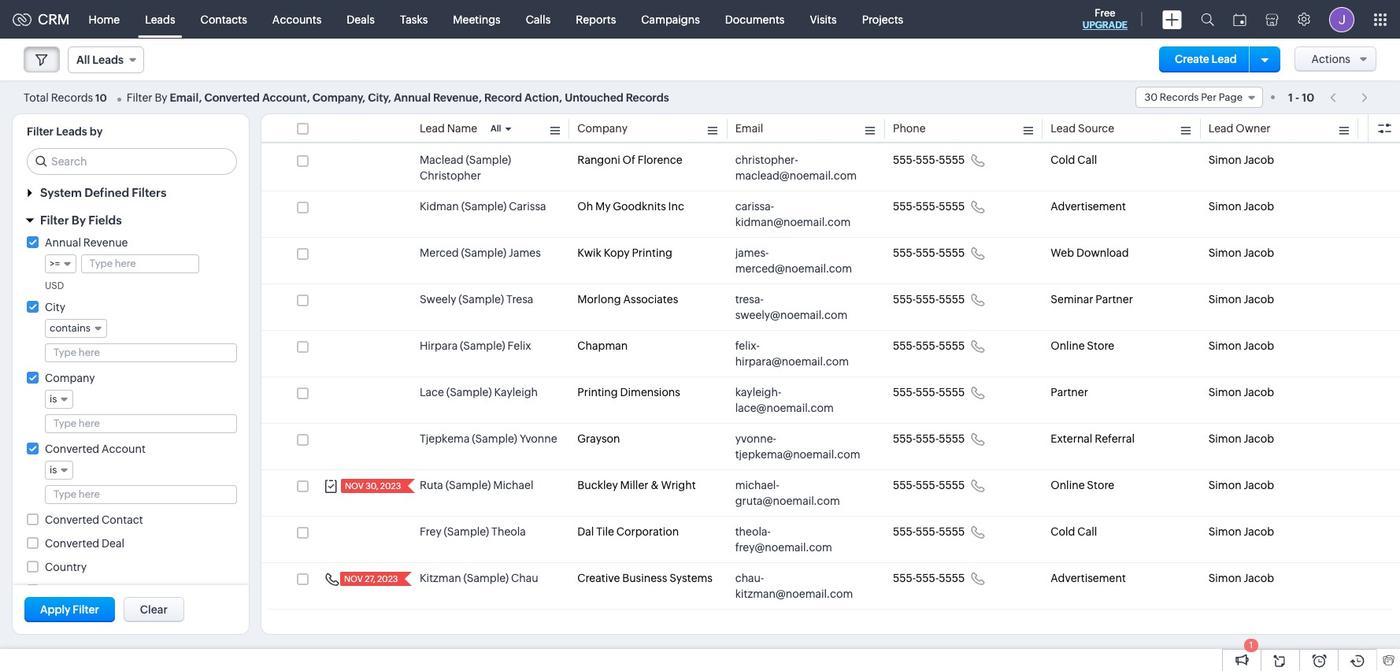 Task type: describe. For each thing, give the bounding box(es) containing it.
james- merced@noemail.com
[[735, 247, 852, 275]]

felix- hirpara@noemail.com link
[[735, 338, 862, 369]]

creative business systems
[[578, 572, 713, 584]]

simon jacob for felix- hirpara@noemail.com
[[1209, 339, 1275, 352]]

accounts link
[[260, 0, 334, 38]]

10 for 1 - 10
[[1302, 91, 1315, 104]]

search element
[[1192, 0, 1224, 39]]

christopher- maclead@noemail.com link
[[735, 152, 862, 184]]

555-555-5555 for yvonne- tjepkema@noemail.com
[[893, 432, 965, 445]]

converted for converted account
[[45, 443, 99, 455]]

5555 for christopher- maclead@noemail.com
[[939, 154, 965, 166]]

tjepkema (sample) yvonne
[[420, 432, 557, 445]]

account,
[[262, 91, 310, 104]]

jacob for carissa- kidman@noemail.com
[[1244, 200, 1275, 213]]

5555 for michael- gruta@noemail.com
[[939, 479, 965, 491]]

michael- gruta@noemail.com link
[[735, 477, 862, 509]]

chau- kitzman@noemail.com
[[735, 572, 853, 600]]

city,
[[368, 91, 391, 104]]

(sample) for james
[[461, 247, 507, 259]]

simon jacob for theola- frey@noemail.com
[[1209, 525, 1275, 538]]

filter inside "button"
[[73, 603, 99, 616]]

1 for 1
[[1250, 640, 1253, 650]]

nov for kitzman
[[344, 574, 363, 584]]

christopher- maclead@noemail.com
[[735, 154, 857, 182]]

5555 for tresa- sweely@noemail.com
[[939, 293, 965, 306]]

>= field
[[45, 254, 76, 273]]

download
[[1077, 247, 1129, 259]]

(sample) for theola
[[444, 525, 489, 538]]

advertisement for carissa- kidman@noemail.com
[[1051, 200, 1126, 213]]

james
[[509, 247, 541, 259]]

2 horizontal spatial leads
[[145, 13, 175, 26]]

hirpara@noemail.com
[[735, 355, 849, 368]]

30,
[[366, 481, 379, 491]]

upgrade
[[1083, 20, 1128, 31]]

profile image
[[1330, 7, 1355, 32]]

all leads
[[76, 54, 124, 66]]

555-555-5555 for theola- frey@noemail.com
[[893, 525, 965, 538]]

james- merced@noemail.com link
[[735, 245, 862, 276]]

leads for all leads
[[92, 54, 124, 66]]

5555 for carissa- kidman@noemail.com
[[939, 200, 965, 213]]

555-555-5555 for james- merced@noemail.com
[[893, 247, 965, 259]]

lead source
[[1051, 122, 1115, 135]]

cold for christopher- maclead@noemail.com
[[1051, 154, 1075, 166]]

michael-
[[735, 479, 780, 491]]

frey (sample) theola
[[420, 525, 526, 538]]

chau-
[[735, 572, 764, 584]]

yvonne- tjepkema@noemail.com
[[735, 432, 861, 461]]

(sample) for michael
[[446, 479, 491, 491]]

1 for 1 - 10
[[1289, 91, 1293, 104]]

online for michael- gruta@noemail.com
[[1051, 479, 1085, 491]]

carissa- kidman@noemail.com link
[[735, 198, 862, 230]]

555-555-5555 for tresa- sweely@noemail.com
[[893, 293, 965, 306]]

yvonne
[[520, 432, 557, 445]]

converted right email,
[[204, 91, 260, 104]]

lead for lead owner
[[1209, 122, 1234, 135]]

michael- gruta@noemail.com
[[735, 479, 840, 507]]

fields
[[88, 213, 122, 227]]

simon for chau- kitzman@noemail.com
[[1209, 572, 1242, 584]]

sweely
[[420, 293, 456, 306]]

contains
[[50, 322, 91, 334]]

meetings link
[[441, 0, 513, 38]]

seminar
[[1051, 293, 1094, 306]]

kayleigh- lace@noemail.com
[[735, 386, 834, 414]]

goodknits
[[613, 200, 666, 213]]

>=
[[50, 258, 60, 269]]

tasks link
[[387, 0, 441, 38]]

nov for ruta
[[345, 481, 364, 491]]

lace@noemail.com
[[735, 402, 834, 414]]

revenue,
[[433, 91, 482, 104]]

5555 for felix- hirpara@noemail.com
[[939, 339, 965, 352]]

web download
[[1051, 247, 1129, 259]]

page
[[1219, 91, 1243, 103]]

0 horizontal spatial annual
[[45, 236, 81, 249]]

type here text field for city
[[46, 344, 236, 362]]

create menu image
[[1163, 10, 1182, 29]]

filter leads by
[[27, 125, 103, 138]]

system
[[40, 186, 82, 199]]

online store for felix- hirpara@noemail.com
[[1051, 339, 1115, 352]]

filter for filter by fields
[[40, 213, 69, 227]]

by for fields
[[72, 213, 86, 227]]

(sample) for felix
[[460, 339, 505, 352]]

florence
[[638, 154, 683, 166]]

simon for james- merced@noemail.com
[[1209, 247, 1242, 259]]

external referral
[[1051, 432, 1135, 445]]

kidman@noemail.com
[[735, 216, 851, 228]]

555-555-5555 for chau- kitzman@noemail.com
[[893, 572, 965, 584]]

yvonne-
[[735, 432, 777, 445]]

10 for total records 10
[[95, 92, 107, 104]]

5555 for chau- kitzman@noemail.com
[[939, 572, 965, 584]]

1 horizontal spatial company
[[578, 122, 628, 135]]

morlong associates
[[578, 293, 678, 306]]

simon jacob for christopher- maclead@noemail.com
[[1209, 154, 1275, 166]]

converted for converted contact
[[45, 514, 99, 526]]

converted account
[[45, 443, 146, 455]]

dimensions
[[620, 386, 680, 399]]

ruta
[[420, 479, 443, 491]]

jacob for michael- gruta@noemail.com
[[1244, 479, 1275, 491]]

online store for michael- gruta@noemail.com
[[1051, 479, 1115, 491]]

ruta (sample) michael
[[420, 479, 534, 491]]

5555 for yvonne- tjepkema@noemail.com
[[939, 432, 965, 445]]

records for 30
[[1160, 91, 1199, 103]]

grayson
[[578, 432, 620, 445]]

calls
[[526, 13, 551, 26]]

frey@noemail.com
[[735, 541, 832, 554]]

(sample) for tresa
[[459, 293, 504, 306]]

hirpara (sample) felix
[[420, 339, 531, 352]]

simon for felix- hirpara@noemail.com
[[1209, 339, 1242, 352]]

555-555-5555 for michael- gruta@noemail.com
[[893, 479, 965, 491]]

1 - 10
[[1289, 91, 1315, 104]]

simon for yvonne- tjepkema@noemail.com
[[1209, 432, 1242, 445]]

records for total
[[51, 91, 93, 104]]

total records 10
[[24, 91, 107, 104]]

merced (sample) james
[[420, 247, 541, 259]]

country
[[45, 561, 87, 573]]

1 vertical spatial company
[[45, 372, 95, 384]]

system defined filters
[[40, 186, 166, 199]]

jacob for christopher- maclead@noemail.com
[[1244, 154, 1275, 166]]

usd
[[45, 280, 64, 291]]

system defined filters button
[[13, 179, 249, 206]]

555-555-5555 for kayleigh- lace@noemail.com
[[893, 386, 965, 399]]

lead for lead name
[[420, 122, 445, 135]]

(sample) for chau
[[463, 572, 509, 584]]

jacob for felix- hirpara@noemail.com
[[1244, 339, 1275, 352]]

michael
[[493, 479, 534, 491]]

lace (sample) kayleigh link
[[420, 384, 538, 400]]

created by
[[45, 584, 101, 597]]

create menu element
[[1153, 0, 1192, 38]]

kayleigh
[[494, 386, 538, 399]]

external
[[1051, 432, 1093, 445]]

contacts link
[[188, 0, 260, 38]]

deal
[[102, 537, 124, 550]]

hirpara
[[420, 339, 458, 352]]

wright
[[661, 479, 696, 491]]

oh my goodknits inc
[[578, 200, 684, 213]]

christopher-
[[735, 154, 798, 166]]

555-555-5555 for carissa- kidman@noemail.com
[[893, 200, 965, 213]]

by
[[90, 125, 103, 138]]

nov 30, 2023
[[345, 481, 401, 491]]

is for company
[[50, 393, 57, 405]]

theola- frey@noemail.com link
[[735, 524, 862, 555]]

rangoni
[[578, 154, 620, 166]]

lace (sample) kayleigh
[[420, 386, 538, 399]]

crm
[[38, 11, 70, 28]]



Task type: vqa. For each thing, say whether or not it's contained in the screenshot.


Task type: locate. For each thing, give the bounding box(es) containing it.
simon jacob for yvonne- tjepkema@noemail.com
[[1209, 432, 1275, 445]]

2 cold from the top
[[1051, 525, 1075, 538]]

(sample) left yvonne
[[472, 432, 518, 445]]

9 jacob from the top
[[1244, 525, 1275, 538]]

contains field
[[45, 319, 107, 338]]

5555 for kayleigh- lace@noemail.com
[[939, 386, 965, 399]]

7 simon from the top
[[1209, 432, 1242, 445]]

3 simon jacob from the top
[[1209, 247, 1275, 259]]

2 is from the top
[[50, 464, 57, 476]]

27,
[[365, 574, 375, 584]]

0 horizontal spatial partner
[[1051, 386, 1088, 399]]

calendar image
[[1233, 13, 1247, 26]]

is field up converted account
[[45, 390, 74, 409]]

online down seminar at right top
[[1051, 339, 1085, 352]]

jacob for chau- kitzman@noemail.com
[[1244, 572, 1275, 584]]

6 jacob from the top
[[1244, 386, 1275, 399]]

frey (sample) theola link
[[420, 524, 526, 540]]

10 simon from the top
[[1209, 572, 1242, 584]]

1 vertical spatial cold
[[1051, 525, 1075, 538]]

visits link
[[797, 0, 850, 38]]

name
[[447, 122, 477, 135]]

ruta (sample) michael link
[[420, 477, 534, 493]]

2 vertical spatial by
[[88, 584, 101, 597]]

filter down total
[[27, 125, 54, 138]]

rangoni of florence
[[578, 154, 683, 166]]

555-555-5555 for felix- hirpara@noemail.com
[[893, 339, 965, 352]]

all up total records 10
[[76, 54, 90, 66]]

0 vertical spatial partner
[[1096, 293, 1133, 306]]

10 up by
[[95, 92, 107, 104]]

0 vertical spatial is field
[[45, 390, 74, 409]]

type here text field down revenue
[[82, 255, 198, 273]]

3 5555 from the top
[[939, 247, 965, 259]]

0 horizontal spatial records
[[51, 91, 93, 104]]

kayleigh-
[[735, 386, 782, 399]]

4 5555 from the top
[[939, 293, 965, 306]]

2 online store from the top
[[1051, 479, 1115, 491]]

9 simon from the top
[[1209, 525, 1242, 538]]

0 vertical spatial call
[[1078, 154, 1097, 166]]

all down record
[[491, 124, 501, 133]]

filter down system
[[40, 213, 69, 227]]

1 horizontal spatial printing
[[632, 247, 672, 259]]

(sample) right the ruta
[[446, 479, 491, 491]]

is field down converted account
[[45, 461, 74, 480]]

2 horizontal spatial by
[[155, 91, 167, 104]]

tjepkema@noemail.com
[[735, 448, 861, 461]]

5 5555 from the top
[[939, 339, 965, 352]]

created
[[45, 584, 86, 597]]

8 555-555-5555 from the top
[[893, 479, 965, 491]]

tresa- sweely@noemail.com link
[[735, 291, 862, 323]]

leads inside field
[[92, 54, 124, 66]]

(sample)
[[466, 154, 511, 166], [461, 200, 507, 213], [461, 247, 507, 259], [459, 293, 504, 306], [460, 339, 505, 352], [446, 386, 492, 399], [472, 432, 518, 445], [446, 479, 491, 491], [444, 525, 489, 538], [463, 572, 509, 584]]

2 store from the top
[[1087, 479, 1115, 491]]

advertisement for chau- kitzman@noemail.com
[[1051, 572, 1126, 584]]

type here text field down contains field
[[46, 344, 236, 362]]

5555 for james- merced@noemail.com
[[939, 247, 965, 259]]

1 vertical spatial annual
[[45, 236, 81, 249]]

0 vertical spatial leads
[[145, 13, 175, 26]]

action,
[[525, 91, 562, 104]]

tresa-
[[735, 293, 764, 306]]

tile
[[596, 525, 614, 538]]

kitzman
[[420, 572, 461, 584]]

simon for michael- gruta@noemail.com
[[1209, 479, 1242, 491]]

0 vertical spatial advertisement
[[1051, 200, 1126, 213]]

associates
[[623, 293, 678, 306]]

nov left 30,
[[345, 481, 364, 491]]

jacob for james- merced@noemail.com
[[1244, 247, 1275, 259]]

30 Records Per Page field
[[1136, 87, 1263, 108]]

store for michael- gruta@noemail.com
[[1087, 479, 1115, 491]]

7 5555 from the top
[[939, 432, 965, 445]]

leads down "home"
[[92, 54, 124, 66]]

simon jacob for james- merced@noemail.com
[[1209, 247, 1275, 259]]

5 555-555-5555 from the top
[[893, 339, 965, 352]]

simon jacob
[[1209, 154, 1275, 166], [1209, 200, 1275, 213], [1209, 247, 1275, 259], [1209, 293, 1275, 306], [1209, 339, 1275, 352], [1209, 386, 1275, 399], [1209, 432, 1275, 445], [1209, 479, 1275, 491], [1209, 525, 1275, 538], [1209, 572, 1275, 584]]

filter by fields
[[40, 213, 122, 227]]

lead right create on the right of page
[[1212, 53, 1237, 65]]

converted left account
[[45, 443, 99, 455]]

5555 for theola- frey@noemail.com
[[939, 525, 965, 538]]

simon jacob for chau- kitzman@noemail.com
[[1209, 572, 1275, 584]]

10 555-555-5555 from the top
[[893, 572, 965, 584]]

felix-
[[735, 339, 760, 352]]

online for felix- hirpara@noemail.com
[[1051, 339, 1085, 352]]

merced
[[420, 247, 459, 259]]

nov left 27,
[[344, 574, 363, 584]]

0 vertical spatial printing
[[632, 247, 672, 259]]

0 horizontal spatial printing
[[578, 386, 618, 399]]

is field for converted account
[[45, 461, 74, 480]]

company up rangoni
[[578, 122, 628, 135]]

type here text field for converted account
[[46, 486, 236, 503]]

4 simon from the top
[[1209, 293, 1242, 306]]

jacob for kayleigh- lace@noemail.com
[[1244, 386, 1275, 399]]

0 vertical spatial by
[[155, 91, 167, 104]]

maclead
[[420, 154, 464, 166]]

1 cold call from the top
[[1051, 154, 1097, 166]]

inc
[[668, 200, 684, 213]]

phone
[[893, 122, 926, 135]]

1 vertical spatial 1
[[1250, 640, 1253, 650]]

(sample) down maclead (sample) christopher link
[[461, 200, 507, 213]]

2 advertisement from the top
[[1051, 572, 1126, 584]]

1 vertical spatial 2023
[[377, 574, 398, 584]]

kidman
[[420, 200, 459, 213]]

1 store from the top
[[1087, 339, 1115, 352]]

profile element
[[1320, 0, 1364, 38]]

0 vertical spatial nov
[[345, 481, 364, 491]]

all for all
[[491, 124, 501, 133]]

navigation
[[1323, 86, 1377, 109]]

simon for tresa- sweely@noemail.com
[[1209, 293, 1242, 306]]

type here text field up contact
[[46, 486, 236, 503]]

all for all leads
[[76, 54, 90, 66]]

2023 right 27,
[[377, 574, 398, 584]]

1 simon from the top
[[1209, 154, 1242, 166]]

carissa
[[509, 200, 546, 213]]

555-555-5555 for christopher- maclead@noemail.com
[[893, 154, 965, 166]]

9 555-555-5555 from the top
[[893, 525, 965, 538]]

8 jacob from the top
[[1244, 479, 1275, 491]]

0 vertical spatial all
[[76, 54, 90, 66]]

7 555-555-5555 from the top
[[893, 432, 965, 445]]

0 horizontal spatial by
[[72, 213, 86, 227]]

apply filter
[[40, 603, 99, 616]]

online down external
[[1051, 479, 1085, 491]]

10 simon jacob from the top
[[1209, 572, 1275, 584]]

0 horizontal spatial all
[[76, 54, 90, 66]]

records
[[51, 91, 93, 104], [626, 91, 669, 104], [1160, 91, 1199, 103]]

simon for theola- frey@noemail.com
[[1209, 525, 1242, 538]]

1 horizontal spatial records
[[626, 91, 669, 104]]

cold call for christopher- maclead@noemail.com
[[1051, 154, 1097, 166]]

records right 30 on the right top of the page
[[1160, 91, 1199, 103]]

(sample) left 'chau'
[[463, 572, 509, 584]]

printing right kopy
[[632, 247, 672, 259]]

1 cold from the top
[[1051, 154, 1075, 166]]

tasks
[[400, 13, 428, 26]]

converted up the converted deal on the left
[[45, 514, 99, 526]]

(sample) left james
[[461, 247, 507, 259]]

0 vertical spatial company
[[578, 122, 628, 135]]

1 vertical spatial printing
[[578, 386, 618, 399]]

2023 for kitzman (sample) chau
[[377, 574, 398, 584]]

call for theola- frey@noemail.com
[[1078, 525, 1097, 538]]

jacob for yvonne- tjepkema@noemail.com
[[1244, 432, 1275, 445]]

create
[[1175, 53, 1210, 65]]

records up filter leads by
[[51, 91, 93, 104]]

by for email,
[[155, 91, 167, 104]]

1 vertical spatial cold call
[[1051, 525, 1097, 538]]

4 jacob from the top
[[1244, 293, 1275, 306]]

lead left source
[[1051, 122, 1076, 135]]

filter left email,
[[127, 91, 152, 104]]

simon for christopher- maclead@noemail.com
[[1209, 154, 1242, 166]]

online store down seminar partner
[[1051, 339, 1115, 352]]

cold for theola- frey@noemail.com
[[1051, 525, 1075, 538]]

2 5555 from the top
[[939, 200, 965, 213]]

6 555-555-5555 from the top
[[893, 386, 965, 399]]

0 horizontal spatial 10
[[95, 92, 107, 104]]

8 simon from the top
[[1209, 479, 1242, 491]]

campaigns
[[641, 13, 700, 26]]

2 simon jacob from the top
[[1209, 200, 1275, 213]]

accounts
[[272, 13, 322, 26]]

2 horizontal spatial records
[[1160, 91, 1199, 103]]

(sample) for carissa
[[461, 200, 507, 213]]

annual up >= field
[[45, 236, 81, 249]]

5 simon from the top
[[1209, 339, 1242, 352]]

555-
[[893, 154, 916, 166], [916, 154, 939, 166], [893, 200, 916, 213], [916, 200, 939, 213], [893, 247, 916, 259], [916, 247, 939, 259], [893, 293, 916, 306], [916, 293, 939, 306], [893, 339, 916, 352], [916, 339, 939, 352], [893, 386, 916, 399], [916, 386, 939, 399], [893, 432, 916, 445], [916, 432, 939, 445], [893, 479, 916, 491], [916, 479, 939, 491], [893, 525, 916, 538], [916, 525, 939, 538], [893, 572, 916, 584], [916, 572, 939, 584]]

2 555-555-5555 from the top
[[893, 200, 965, 213]]

is for converted account
[[50, 464, 57, 476]]

simon for kayleigh- lace@noemail.com
[[1209, 386, 1242, 399]]

simon for carissa- kidman@noemail.com
[[1209, 200, 1242, 213]]

10 jacob from the top
[[1244, 572, 1275, 584]]

projects
[[862, 13, 904, 26]]

online
[[1051, 339, 1085, 352], [1051, 479, 1085, 491]]

(sample) right frey
[[444, 525, 489, 538]]

6 simon from the top
[[1209, 386, 1242, 399]]

james-
[[735, 247, 769, 259]]

(sample) left tresa
[[459, 293, 504, 306]]

8 simon jacob from the top
[[1209, 479, 1275, 491]]

1 online from the top
[[1051, 339, 1085, 352]]

email
[[735, 122, 763, 135]]

type here text field up account
[[46, 415, 236, 432]]

logo image
[[13, 13, 32, 26]]

leads right home link
[[145, 13, 175, 26]]

1 vertical spatial store
[[1087, 479, 1115, 491]]

(sample) down name
[[466, 154, 511, 166]]

0 vertical spatial 2023
[[380, 481, 401, 491]]

my
[[595, 200, 611, 213]]

records inside field
[[1160, 91, 1199, 103]]

search image
[[1201, 13, 1215, 26]]

seminar partner
[[1051, 293, 1133, 306]]

1 horizontal spatial all
[[491, 124, 501, 133]]

1 vertical spatial advertisement
[[1051, 572, 1126, 584]]

4 simon jacob from the top
[[1209, 293, 1275, 306]]

kidman (sample) carissa
[[420, 200, 546, 213]]

filter for filter by email, converted account, company, city, annual revenue, record action, untouched records
[[127, 91, 152, 104]]

call for christopher- maclead@noemail.com
[[1078, 154, 1097, 166]]

(sample) for yvonne
[[472, 432, 518, 445]]

documents link
[[713, 0, 797, 38]]

kwik kopy printing
[[578, 247, 672, 259]]

felix
[[508, 339, 531, 352]]

lead left name
[[420, 122, 445, 135]]

0 vertical spatial 1
[[1289, 91, 1293, 104]]

maclead@noemail.com
[[735, 169, 857, 182]]

1 555-555-5555 from the top
[[893, 154, 965, 166]]

partner right seminar at right top
[[1096, 293, 1133, 306]]

4 555-555-5555 from the top
[[893, 293, 965, 306]]

0 vertical spatial online store
[[1051, 339, 1115, 352]]

0 vertical spatial is
[[50, 393, 57, 405]]

online store down external referral
[[1051, 479, 1115, 491]]

partner up external
[[1051, 386, 1088, 399]]

visits
[[810, 13, 837, 26]]

(sample) left felix on the bottom left of page
[[460, 339, 505, 352]]

tresa
[[506, 293, 533, 306]]

simon jacob for kayleigh- lace@noemail.com
[[1209, 386, 1275, 399]]

2023
[[380, 481, 401, 491], [377, 574, 398, 584]]

type here text field for company
[[46, 415, 236, 432]]

defined
[[84, 186, 129, 199]]

by up annual revenue
[[72, 213, 86, 227]]

0 horizontal spatial 1
[[1250, 640, 1253, 650]]

1 vertical spatial is field
[[45, 461, 74, 480]]

1 5555 from the top
[[939, 154, 965, 166]]

0 vertical spatial annual
[[394, 91, 431, 104]]

cold call for theola- frey@noemail.com
[[1051, 525, 1097, 538]]

company,
[[313, 91, 366, 104]]

filter by fields button
[[13, 206, 249, 234]]

by inside dropdown button
[[72, 213, 86, 227]]

10 right -
[[1302, 91, 1315, 104]]

converted contact
[[45, 514, 143, 526]]

source
[[1078, 122, 1115, 135]]

contacts
[[201, 13, 247, 26]]

account
[[102, 443, 146, 455]]

advertisement
[[1051, 200, 1126, 213], [1051, 572, 1126, 584]]

1 call from the top
[[1078, 154, 1097, 166]]

theola
[[492, 525, 526, 538]]

7 jacob from the top
[[1244, 432, 1275, 445]]

owner
[[1236, 122, 1271, 135]]

by left email,
[[155, 91, 167, 104]]

store down external referral
[[1087, 479, 1115, 491]]

free
[[1095, 7, 1116, 19]]

miller
[[620, 479, 649, 491]]

2 simon from the top
[[1209, 200, 1242, 213]]

by right 'created'
[[88, 584, 101, 597]]

business
[[622, 572, 667, 584]]

leads link
[[132, 0, 188, 38]]

leads left by
[[56, 125, 87, 138]]

(sample) for christopher
[[466, 154, 511, 166]]

carissa-
[[735, 200, 774, 213]]

converted up country
[[45, 537, 99, 550]]

company down contains field
[[45, 372, 95, 384]]

1 horizontal spatial 10
[[1302, 91, 1315, 104]]

is down converted account
[[50, 464, 57, 476]]

5 jacob from the top
[[1244, 339, 1275, 352]]

2 online from the top
[[1051, 479, 1085, 491]]

5 simon jacob from the top
[[1209, 339, 1275, 352]]

3 simon from the top
[[1209, 247, 1242, 259]]

annual revenue
[[45, 236, 128, 249]]

store for felix- hirpara@noemail.com
[[1087, 339, 1115, 352]]

simon jacob for michael- gruta@noemail.com
[[1209, 479, 1275, 491]]

1 horizontal spatial partner
[[1096, 293, 1133, 306]]

3 jacob from the top
[[1244, 247, 1275, 259]]

0 horizontal spatial leads
[[56, 125, 87, 138]]

2 call from the top
[[1078, 525, 1097, 538]]

cold
[[1051, 154, 1075, 166], [1051, 525, 1075, 538]]

converted for converted deal
[[45, 537, 99, 550]]

(sample) right lace
[[446, 386, 492, 399]]

kwik
[[578, 247, 602, 259]]

1 horizontal spatial leads
[[92, 54, 124, 66]]

30 records per page
[[1145, 91, 1243, 103]]

email,
[[170, 91, 202, 104]]

is up converted account
[[50, 393, 57, 405]]

0 vertical spatial cold
[[1051, 154, 1075, 166]]

leads for filter leads by
[[56, 125, 87, 138]]

jacob for theola- frey@noemail.com
[[1244, 525, 1275, 538]]

(sample) inside maclead (sample) christopher
[[466, 154, 511, 166]]

(sample) for kayleigh
[[446, 386, 492, 399]]

1 vertical spatial online store
[[1051, 479, 1115, 491]]

1 horizontal spatial by
[[88, 584, 101, 597]]

dal
[[578, 525, 594, 538]]

row group containing maclead (sample) christopher
[[261, 145, 1400, 610]]

lead inside create lead button
[[1212, 53, 1237, 65]]

&
[[651, 479, 659, 491]]

store down seminar partner
[[1087, 339, 1115, 352]]

felix- hirpara@noemail.com
[[735, 339, 849, 368]]

frey
[[420, 525, 442, 538]]

2 is field from the top
[[45, 461, 74, 480]]

nov
[[345, 481, 364, 491], [344, 574, 363, 584]]

jacob for tresa- sweely@noemail.com
[[1244, 293, 1275, 306]]

filter by email, converted account, company, city, annual revenue, record action, untouched records
[[127, 91, 669, 104]]

10 5555 from the top
[[939, 572, 965, 584]]

8 5555 from the top
[[939, 479, 965, 491]]

lead for lead source
[[1051, 122, 1076, 135]]

1 simon jacob from the top
[[1209, 154, 1275, 166]]

1 vertical spatial by
[[72, 213, 86, 227]]

1 is from the top
[[50, 393, 57, 405]]

kitzman (sample) chau
[[420, 572, 538, 584]]

leads
[[145, 13, 175, 26], [92, 54, 124, 66], [56, 125, 87, 138]]

All Leads field
[[68, 46, 144, 73]]

1 vertical spatial is
[[50, 464, 57, 476]]

filter inside dropdown button
[[40, 213, 69, 227]]

revenue
[[83, 236, 128, 249]]

printing up grayson
[[578, 386, 618, 399]]

is field
[[45, 390, 74, 409], [45, 461, 74, 480]]

simon jacob for carissa- kidman@noemail.com
[[1209, 200, 1275, 213]]

1 is field from the top
[[45, 390, 74, 409]]

6 simon jacob from the top
[[1209, 386, 1275, 399]]

2 cold call from the top
[[1051, 525, 1097, 538]]

nov 27, 2023 link
[[340, 572, 400, 586]]

all inside field
[[76, 54, 90, 66]]

0 vertical spatial store
[[1087, 339, 1115, 352]]

simon jacob for tresa- sweely@noemail.com
[[1209, 293, 1275, 306]]

printing
[[632, 247, 672, 259], [578, 386, 618, 399]]

lead left owner
[[1209, 122, 1234, 135]]

annual right city,
[[394, 91, 431, 104]]

10 inside total records 10
[[95, 92, 107, 104]]

1 horizontal spatial 1
[[1289, 91, 1293, 104]]

Type here text field
[[82, 255, 198, 273], [46, 344, 236, 362], [46, 415, 236, 432], [46, 486, 236, 503]]

3 555-555-5555 from the top
[[893, 247, 965, 259]]

0 vertical spatial cold call
[[1051, 154, 1097, 166]]

2023 right 30,
[[380, 481, 401, 491]]

1 jacob from the top
[[1244, 154, 1275, 166]]

1 vertical spatial all
[[491, 124, 501, 133]]

7 simon jacob from the top
[[1209, 432, 1275, 445]]

1 vertical spatial partner
[[1051, 386, 1088, 399]]

create lead button
[[1159, 46, 1253, 72]]

2 vertical spatial leads
[[56, 125, 87, 138]]

6 5555 from the top
[[939, 386, 965, 399]]

1 vertical spatial leads
[[92, 54, 124, 66]]

1 online store from the top
[[1051, 339, 1115, 352]]

1 vertical spatial nov
[[344, 574, 363, 584]]

Search text field
[[28, 149, 236, 174]]

filter down created by
[[73, 603, 99, 616]]

1 vertical spatial online
[[1051, 479, 1085, 491]]

chapman
[[578, 339, 628, 352]]

is field for company
[[45, 390, 74, 409]]

reports
[[576, 13, 616, 26]]

1 horizontal spatial annual
[[394, 91, 431, 104]]

9 simon jacob from the top
[[1209, 525, 1275, 538]]

filters
[[132, 186, 166, 199]]

1 vertical spatial call
[[1078, 525, 1097, 538]]

1 advertisement from the top
[[1051, 200, 1126, 213]]

9 5555 from the top
[[939, 525, 965, 538]]

0 vertical spatial online
[[1051, 339, 1085, 352]]

2 jacob from the top
[[1244, 200, 1275, 213]]

records right untouched
[[626, 91, 669, 104]]

row group
[[261, 145, 1400, 610]]

filter for filter leads by
[[27, 125, 54, 138]]

clear
[[140, 603, 168, 616]]

contact
[[102, 514, 143, 526]]

2023 for ruta (sample) michael
[[380, 481, 401, 491]]

0 horizontal spatial company
[[45, 372, 95, 384]]

lead name
[[420, 122, 477, 135]]

untouched
[[565, 91, 624, 104]]



